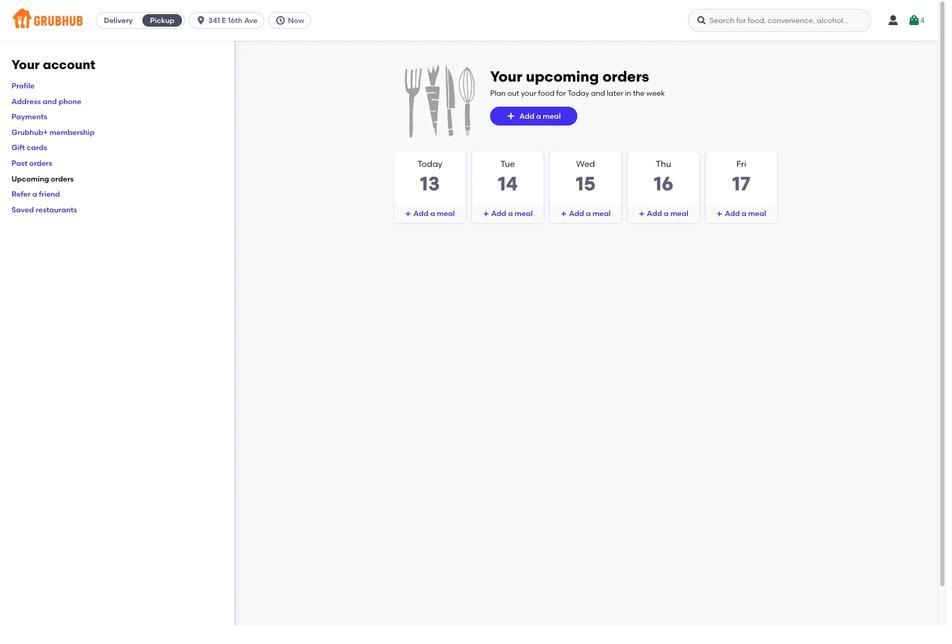 Task type: locate. For each thing, give the bounding box(es) containing it.
main navigation navigation
[[0, 0, 939, 41]]

1 horizontal spatial your
[[491, 68, 523, 85]]

svg image
[[697, 15, 708, 26], [507, 112, 516, 120], [561, 211, 567, 217], [639, 211, 645, 217]]

add a meal button for 15
[[551, 204, 622, 223]]

add down 14
[[492, 209, 507, 218]]

add a meal button down your
[[491, 107, 578, 126]]

add a meal button for 17
[[706, 204, 778, 223]]

refer a friend link
[[12, 190, 60, 199]]

your inside your upcoming orders plan out your food for today and later in the week
[[491, 68, 523, 85]]

for
[[557, 89, 566, 98]]

341 e 16th ave button
[[189, 12, 269, 29]]

add down 16
[[648, 209, 663, 218]]

a for 16
[[664, 209, 669, 218]]

add a meal down 14
[[492, 209, 533, 218]]

grubhub+ membership
[[12, 128, 95, 137]]

now button
[[269, 12, 316, 29]]

a right refer
[[32, 190, 37, 199]]

and left later
[[592, 89, 606, 98]]

and inside your upcoming orders plan out your food for today and later in the week
[[592, 89, 606, 98]]

pickup button
[[140, 12, 184, 29]]

orders up friend
[[51, 174, 74, 183]]

341 e 16th ave
[[209, 16, 258, 25]]

341
[[209, 16, 220, 25]]

fri
[[737, 159, 747, 169]]

add a meal for 16
[[648, 209, 689, 218]]

today up 13
[[418, 159, 443, 169]]

a down 15
[[586, 209, 591, 218]]

1 horizontal spatial and
[[592, 89, 606, 98]]

add a meal down 17
[[725, 209, 767, 218]]

15
[[576, 172, 596, 196]]

a down 13
[[431, 209, 435, 218]]

week
[[647, 89, 665, 98]]

svg image for add a meal button below your
[[507, 112, 516, 120]]

add a meal
[[520, 112, 561, 121], [414, 209, 455, 218], [492, 209, 533, 218], [570, 209, 611, 218], [648, 209, 689, 218], [725, 209, 767, 218]]

a for 14
[[509, 209, 513, 218]]

refer
[[12, 190, 31, 199]]

add a meal down the food
[[520, 112, 561, 121]]

orders up 'in'
[[603, 68, 650, 85]]

membership
[[50, 128, 95, 137]]

and left phone
[[43, 97, 57, 106]]

add a meal for 15
[[570, 209, 611, 218]]

your up the profile link
[[12, 57, 40, 72]]

add down 15
[[570, 209, 585, 218]]

add down 13
[[414, 209, 429, 218]]

meal down 14
[[515, 209, 533, 218]]

payments link
[[12, 112, 47, 121]]

saved
[[12, 205, 34, 214]]

meal down 17
[[749, 209, 767, 218]]

0 horizontal spatial your
[[12, 57, 40, 72]]

svg image inside the main navigation navigation
[[697, 15, 708, 26]]

meal down 13
[[437, 209, 455, 218]]

cards
[[27, 143, 47, 152]]

add a meal button down 14
[[473, 204, 544, 223]]

0 vertical spatial today
[[568, 89, 590, 98]]

friend
[[39, 190, 60, 199]]

food
[[539, 89, 555, 98]]

meal down 15
[[593, 209, 611, 218]]

add a meal button down 15
[[551, 204, 622, 223]]

add a meal button down 16
[[628, 204, 700, 223]]

your account
[[12, 57, 95, 72]]

4
[[921, 16, 925, 25]]

svg image inside now button
[[276, 15, 286, 26]]

meal
[[543, 112, 561, 121], [437, 209, 455, 218], [515, 209, 533, 218], [593, 209, 611, 218], [671, 209, 689, 218], [749, 209, 767, 218]]

account
[[43, 57, 95, 72]]

and
[[592, 89, 606, 98], [43, 97, 57, 106]]

orders for past orders
[[29, 159, 52, 168]]

the
[[634, 89, 645, 98]]

meal for 17
[[749, 209, 767, 218]]

add a meal button for 13
[[395, 204, 466, 223]]

a
[[537, 112, 542, 121], [32, 190, 37, 199], [431, 209, 435, 218], [509, 209, 513, 218], [586, 209, 591, 218], [664, 209, 669, 218], [742, 209, 747, 218]]

profile
[[12, 81, 35, 90]]

address and phone link
[[12, 97, 81, 106]]

a down 17
[[742, 209, 747, 218]]

0 vertical spatial orders
[[603, 68, 650, 85]]

thu
[[656, 159, 672, 169]]

wed
[[577, 159, 596, 169]]

add a meal down 15
[[570, 209, 611, 218]]

meal down 16
[[671, 209, 689, 218]]

your up out
[[491, 68, 523, 85]]

saved restaurants
[[12, 205, 77, 214]]

1 vertical spatial today
[[418, 159, 443, 169]]

a down 14
[[509, 209, 513, 218]]

add a meal button down 17
[[706, 204, 778, 223]]

a for 17
[[742, 209, 747, 218]]

add down 17
[[725, 209, 741, 218]]

saved restaurants link
[[12, 205, 77, 214]]

add a meal down 13
[[414, 209, 455, 218]]

1 horizontal spatial today
[[568, 89, 590, 98]]

fri 17
[[733, 159, 751, 196]]

your upcoming orders plan out your food for today and later in the week
[[491, 68, 665, 98]]

add for 14
[[492, 209, 507, 218]]

0 horizontal spatial and
[[43, 97, 57, 106]]

orders
[[603, 68, 650, 85], [29, 159, 52, 168], [51, 174, 74, 183]]

today
[[568, 89, 590, 98], [418, 159, 443, 169]]

add a meal for 14
[[492, 209, 533, 218]]

2 vertical spatial orders
[[51, 174, 74, 183]]

address and phone
[[12, 97, 81, 106]]

gift cards
[[12, 143, 47, 152]]

today right for
[[568, 89, 590, 98]]

1 vertical spatial orders
[[29, 159, 52, 168]]

delivery
[[104, 16, 133, 25]]

meal down the food
[[543, 112, 561, 121]]

svg image
[[888, 14, 900, 27], [909, 14, 921, 27], [196, 15, 206, 26], [276, 15, 286, 26], [405, 211, 412, 217], [483, 211, 490, 217], [717, 211, 723, 217]]

add a meal button
[[491, 107, 578, 126], [395, 204, 466, 223], [473, 204, 544, 223], [551, 204, 622, 223], [628, 204, 700, 223], [706, 204, 778, 223]]

pickup
[[150, 16, 175, 25]]

upcoming
[[526, 68, 600, 85]]

add a meal down 16
[[648, 209, 689, 218]]

plan
[[491, 89, 506, 98]]

add
[[520, 112, 535, 121], [414, 209, 429, 218], [492, 209, 507, 218], [570, 209, 585, 218], [648, 209, 663, 218], [725, 209, 741, 218]]

meal for 14
[[515, 209, 533, 218]]

a down 16
[[664, 209, 669, 218]]

orders up upcoming orders link
[[29, 159, 52, 168]]

your
[[12, 57, 40, 72], [491, 68, 523, 85]]

0 horizontal spatial today
[[418, 159, 443, 169]]

svg image inside 341 e 16th ave button
[[196, 15, 206, 26]]

past orders
[[12, 159, 52, 168]]

ave
[[244, 16, 258, 25]]

add a meal button down 13
[[395, 204, 466, 223]]



Task type: describe. For each thing, give the bounding box(es) containing it.
past
[[12, 159, 28, 168]]

16
[[654, 172, 674, 196]]

refer a friend
[[12, 190, 60, 199]]

14
[[498, 172, 518, 196]]

out
[[508, 89, 520, 98]]

svg image for 16's add a meal button
[[639, 211, 645, 217]]

add a meal for 17
[[725, 209, 767, 218]]

later
[[607, 89, 624, 98]]

meal for 13
[[437, 209, 455, 218]]

svg image inside 4 button
[[909, 14, 921, 27]]

add for 17
[[725, 209, 741, 218]]

16th
[[228, 16, 243, 25]]

4 button
[[909, 11, 925, 30]]

phone
[[59, 97, 81, 106]]

svg image for 15 add a meal button
[[561, 211, 567, 217]]

address
[[12, 97, 41, 106]]

meal for 15
[[593, 209, 611, 218]]

now
[[288, 16, 305, 25]]

meal for 16
[[671, 209, 689, 218]]

delivery button
[[96, 12, 140, 29]]

add down your
[[520, 112, 535, 121]]

add for 13
[[414, 209, 429, 218]]

your for upcoming
[[491, 68, 523, 85]]

thu 16
[[654, 159, 674, 196]]

a down the food
[[537, 112, 542, 121]]

upcoming orders
[[12, 174, 74, 183]]

gift cards link
[[12, 143, 47, 152]]

Search for food, convenience, alcohol... search field
[[689, 9, 872, 32]]

tue 14
[[498, 159, 518, 196]]

add a meal button for 14
[[473, 204, 544, 223]]

add for 15
[[570, 209, 585, 218]]

add a meal button for 16
[[628, 204, 700, 223]]

orders inside your upcoming orders plan out your food for today and later in the week
[[603, 68, 650, 85]]

today 13
[[418, 159, 443, 196]]

past orders link
[[12, 159, 52, 168]]

add for 16
[[648, 209, 663, 218]]

tue
[[501, 159, 515, 169]]

13
[[420, 172, 440, 196]]

upcoming orders link
[[12, 174, 74, 183]]

orders for upcoming orders
[[51, 174, 74, 183]]

restaurants
[[36, 205, 77, 214]]

your for account
[[12, 57, 40, 72]]

a for 15
[[586, 209, 591, 218]]

your
[[521, 89, 537, 98]]

in
[[626, 89, 632, 98]]

upcoming
[[12, 174, 49, 183]]

grubhub+
[[12, 128, 48, 137]]

wed 15
[[576, 159, 596, 196]]

today inside your upcoming orders plan out your food for today and later in the week
[[568, 89, 590, 98]]

17
[[733, 172, 751, 196]]

payments
[[12, 112, 47, 121]]

grubhub+ membership link
[[12, 128, 95, 137]]

profile link
[[12, 81, 35, 90]]

a for 13
[[431, 209, 435, 218]]

gift
[[12, 143, 25, 152]]

e
[[222, 16, 226, 25]]

add a meal for 13
[[414, 209, 455, 218]]



Task type: vqa. For each thing, say whether or not it's contained in the screenshot.
Pompano
no



